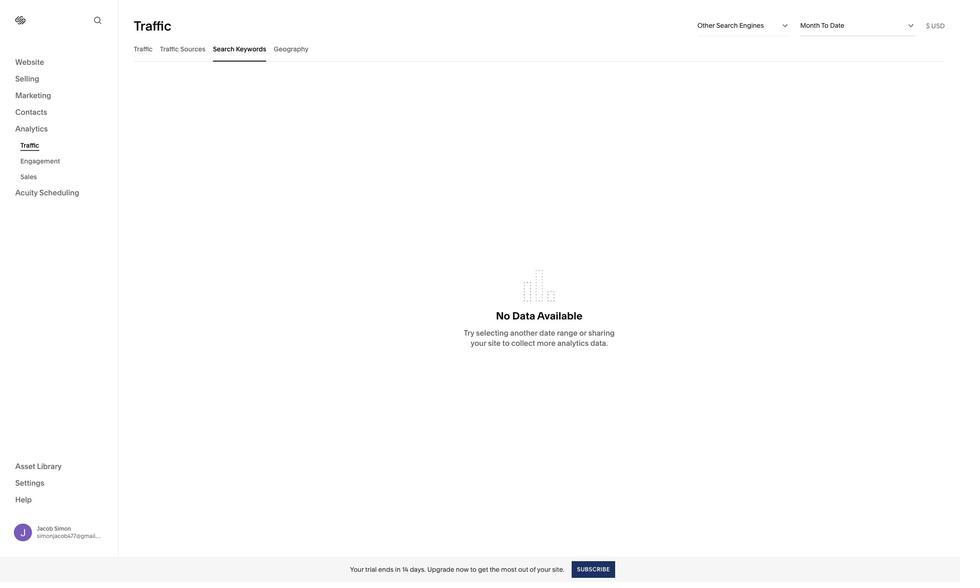 Task type: vqa. For each thing, say whether or not it's contained in the screenshot.
right $ 0
no



Task type: locate. For each thing, give the bounding box(es) containing it.
traffic sources
[[160, 45, 206, 53]]

another
[[511, 329, 538, 338]]

analytics
[[15, 124, 48, 133]]

1 vertical spatial to
[[471, 565, 477, 574]]

traffic
[[134, 18, 171, 34], [134, 45, 153, 53], [160, 45, 179, 53], [20, 141, 39, 150]]

search left keywords at the top left
[[213, 45, 235, 53]]

0 vertical spatial to
[[503, 339, 510, 348]]

tab list containing traffic
[[134, 36, 946, 62]]

date
[[831, 21, 845, 30]]

0 vertical spatial search
[[717, 21, 738, 30]]

data.
[[591, 339, 608, 348]]

0 horizontal spatial your
[[471, 339, 487, 348]]

asset library
[[15, 462, 62, 471]]

1 horizontal spatial to
[[503, 339, 510, 348]]

ends
[[379, 565, 394, 574]]

your down try
[[471, 339, 487, 348]]

your inside try selecting another date range or sharing your site to collect more analytics data.
[[471, 339, 487, 348]]

0 horizontal spatial search
[[213, 45, 235, 53]]

1 vertical spatial your
[[538, 565, 551, 574]]

site.
[[553, 565, 565, 574]]

$ usd
[[927, 22, 946, 30]]

tab list
[[134, 36, 946, 62]]

selling link
[[15, 74, 103, 85]]

other search engines
[[698, 21, 765, 30]]

0 vertical spatial your
[[471, 339, 487, 348]]

contacts link
[[15, 107, 103, 118]]

range
[[557, 329, 578, 338]]

geography button
[[274, 36, 309, 62]]

trial
[[366, 565, 377, 574]]

month to date button
[[801, 15, 917, 36]]

data
[[513, 310, 536, 323]]

geography
[[274, 45, 309, 53]]

library
[[37, 462, 62, 471]]

simonjacob477@gmail.com
[[37, 533, 108, 540]]

1 vertical spatial search
[[213, 45, 235, 53]]

available
[[538, 310, 583, 323]]

traffic down analytics
[[20, 141, 39, 150]]

to right site
[[503, 339, 510, 348]]

in
[[395, 565, 401, 574]]

site
[[488, 339, 501, 348]]

days.
[[410, 565, 426, 574]]

the
[[490, 565, 500, 574]]

your right of
[[538, 565, 551, 574]]

of
[[530, 565, 536, 574]]

your
[[350, 565, 364, 574]]

get
[[478, 565, 489, 574]]

try selecting another date range or sharing your site to collect more analytics data.
[[464, 329, 615, 348]]

website link
[[15, 57, 103, 68]]

acuity scheduling link
[[15, 188, 103, 199]]

your
[[471, 339, 487, 348], [538, 565, 551, 574]]

search right other
[[717, 21, 738, 30]]

to left get
[[471, 565, 477, 574]]

jacob
[[37, 525, 53, 532]]

search
[[717, 21, 738, 30], [213, 45, 235, 53]]

to inside try selecting another date range or sharing your site to collect more analytics data.
[[503, 339, 510, 348]]

traffic left sources
[[160, 45, 179, 53]]

selling
[[15, 74, 39, 83]]

1 horizontal spatial search
[[717, 21, 738, 30]]

marketing
[[15, 91, 51, 100]]

simon
[[54, 525, 71, 532]]

traffic up traffic button on the top left of page
[[134, 18, 171, 34]]

to
[[822, 21, 829, 30]]

subscribe
[[578, 566, 611, 573]]

scheduling
[[39, 188, 79, 197]]

traffic button
[[134, 36, 153, 62]]

to
[[503, 339, 510, 348], [471, 565, 477, 574]]

Other Search Engines field
[[698, 15, 791, 36]]

now
[[456, 565, 469, 574]]

settings link
[[15, 478, 103, 489]]

other
[[698, 21, 715, 30]]

search inside button
[[213, 45, 235, 53]]



Task type: describe. For each thing, give the bounding box(es) containing it.
help
[[15, 495, 32, 504]]

contacts
[[15, 107, 47, 117]]

14
[[402, 565, 409, 574]]

acuity
[[15, 188, 38, 197]]

asset
[[15, 462, 35, 471]]

analytics
[[558, 339, 589, 348]]

asset library link
[[15, 461, 103, 472]]

traffic inside traffic link
[[20, 141, 39, 150]]

subscribe button
[[572, 561, 616, 578]]

1 horizontal spatial your
[[538, 565, 551, 574]]

traffic sources button
[[160, 36, 206, 62]]

try
[[464, 329, 475, 338]]

traffic inside traffic sources button
[[160, 45, 179, 53]]

selecting
[[476, 329, 509, 338]]

traffic link
[[20, 138, 108, 153]]

sales link
[[20, 169, 108, 185]]

traffic left traffic sources
[[134, 45, 153, 53]]

website
[[15, 57, 44, 67]]

upgrade
[[428, 565, 455, 574]]

jacob simon simonjacob477@gmail.com
[[37, 525, 108, 540]]

or
[[580, 329, 587, 338]]

month to date
[[801, 21, 845, 30]]

collect
[[512, 339, 536, 348]]

acuity scheduling
[[15, 188, 79, 197]]

marketing link
[[15, 90, 103, 101]]

out
[[519, 565, 529, 574]]

most
[[502, 565, 517, 574]]

no data available
[[496, 310, 583, 323]]

engines
[[740, 21, 765, 30]]

month
[[801, 21, 821, 30]]

keywords
[[236, 45, 267, 53]]

settings
[[15, 478, 44, 488]]

analytics link
[[15, 124, 103, 135]]

help link
[[15, 495, 32, 505]]

$
[[927, 22, 931, 30]]

search keywords
[[213, 45, 267, 53]]

sales
[[20, 173, 37, 181]]

search inside field
[[717, 21, 738, 30]]

search keywords button
[[213, 36, 267, 62]]

sharing
[[589, 329, 615, 338]]

more
[[537, 339, 556, 348]]

your trial ends in 14 days. upgrade now to get the most out of your site.
[[350, 565, 565, 574]]

engagement
[[20, 157, 60, 165]]

sources
[[180, 45, 206, 53]]

no
[[496, 310, 511, 323]]

usd
[[932, 22, 946, 30]]

engagement link
[[20, 153, 108, 169]]

date
[[540, 329, 556, 338]]

0 horizontal spatial to
[[471, 565, 477, 574]]



